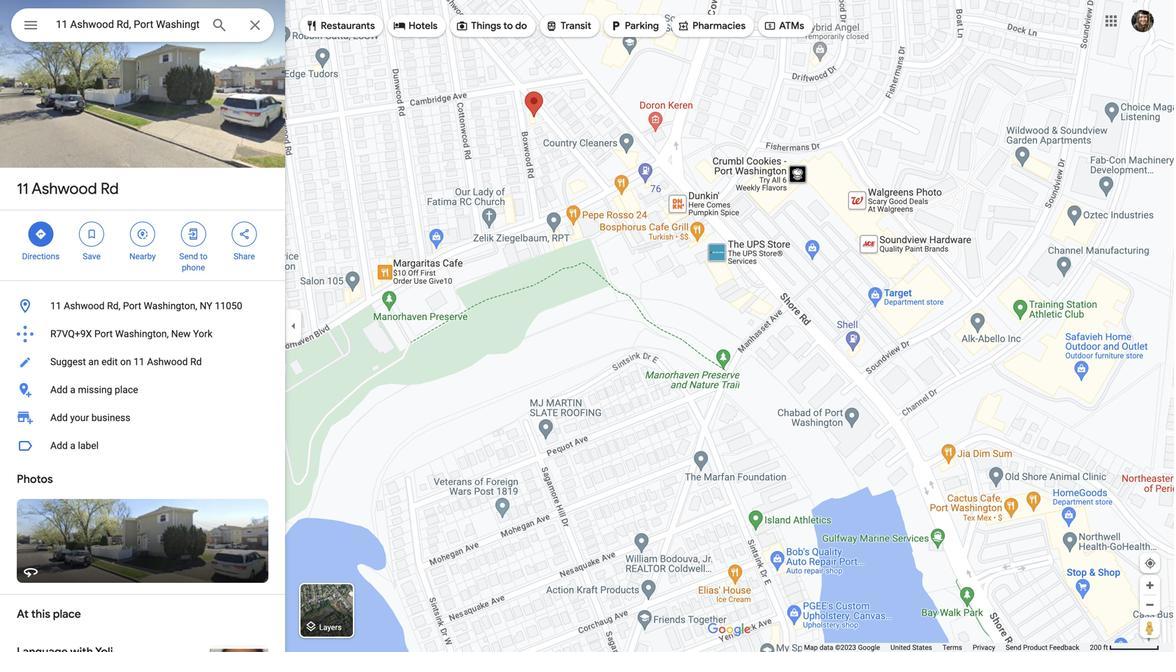 Task type: locate. For each thing, give the bounding box(es) containing it.
1 vertical spatial a
[[70, 440, 76, 452]]

1 add from the top
[[50, 384, 68, 396]]

0 horizontal spatial port
[[94, 328, 113, 340]]

0 horizontal spatial send
[[179, 252, 198, 261]]

add inside "button"
[[50, 440, 68, 452]]

None field
[[56, 16, 200, 33]]

1 vertical spatial place
[[53, 607, 81, 621]]

0 horizontal spatial to
[[200, 252, 208, 261]]

port
[[123, 300, 141, 312], [94, 328, 113, 340]]

washington, inside r7vq+9x port washington, new york button
[[115, 328, 169, 340]]

1 a from the top
[[70, 384, 76, 396]]

directions
[[22, 252, 60, 261]]

 search field
[[11, 8, 274, 45]]


[[187, 226, 200, 242]]

place right this
[[53, 607, 81, 621]]

1 vertical spatial ashwood
[[64, 300, 105, 312]]

0 vertical spatial rd
[[101, 179, 119, 199]]

footer
[[804, 643, 1090, 652]]

terms
[[943, 643, 962, 652]]

to inside  things to do
[[504, 20, 513, 32]]

port up edit
[[94, 328, 113, 340]]

washington, inside 11 ashwood rd, port washington, ny 11050 button
[[144, 300, 197, 312]]

google maps element
[[0, 0, 1174, 652]]

send up 'phone'
[[179, 252, 198, 261]]

r7vq+9x
[[50, 328, 92, 340]]

send
[[179, 252, 198, 261], [1006, 643, 1022, 652]]

port right rd, on the top left
[[123, 300, 141, 312]]


[[545, 18, 558, 34]]

place inside button
[[115, 384, 138, 396]]

add for add a missing place
[[50, 384, 68, 396]]

0 vertical spatial washington,
[[144, 300, 197, 312]]

11 ashwood rd
[[17, 179, 119, 199]]

privacy button
[[973, 643, 996, 652]]

washington, down 11 ashwood rd, port washington, ny 11050 button
[[115, 328, 169, 340]]

add left your on the bottom left of page
[[50, 412, 68, 424]]

none field inside the 11 ashwood rd, port washington, ny 11050 field
[[56, 16, 200, 33]]

to left do
[[504, 20, 513, 32]]

11 for 11 ashwood rd, port washington, ny 11050
[[50, 300, 61, 312]]

a
[[70, 384, 76, 396], [70, 440, 76, 452]]

an
[[88, 356, 99, 368]]

add down suggest
[[50, 384, 68, 396]]

200 ft
[[1090, 643, 1108, 652]]

footer inside google maps element
[[804, 643, 1090, 652]]

show street view coverage image
[[1140, 617, 1160, 638]]

1 horizontal spatial place
[[115, 384, 138, 396]]

a inside 'add a label' "button"
[[70, 440, 76, 452]]

0 horizontal spatial rd
[[101, 179, 119, 199]]

rd up the actions for 11 ashwood rd "region"
[[101, 179, 119, 199]]

2 vertical spatial ashwood
[[147, 356, 188, 368]]

a left missing
[[70, 384, 76, 396]]

1 vertical spatial washington,
[[115, 328, 169, 340]]

edit
[[102, 356, 118, 368]]

pharmacies
[[693, 20, 746, 32]]


[[35, 226, 47, 242]]

11 Ashwood Rd, Port Washington, NY 11050 field
[[11, 8, 274, 42]]

1 horizontal spatial send
[[1006, 643, 1022, 652]]

a inside button
[[70, 384, 76, 396]]

suggest an edit on 11 ashwood rd
[[50, 356, 202, 368]]

send product feedback
[[1006, 643, 1080, 652]]

rd down york
[[190, 356, 202, 368]]

hotels
[[409, 20, 438, 32]]

york
[[193, 328, 213, 340]]

1 horizontal spatial rd
[[190, 356, 202, 368]]


[[238, 226, 251, 242]]

to up 'phone'
[[200, 252, 208, 261]]

send inside button
[[1006, 643, 1022, 652]]

2 a from the top
[[70, 440, 76, 452]]

add a missing place button
[[0, 376, 285, 404]]

1 horizontal spatial to
[[504, 20, 513, 32]]

a left label on the left of page
[[70, 440, 76, 452]]

rd
[[101, 179, 119, 199], [190, 356, 202, 368]]

send left product
[[1006, 643, 1022, 652]]

label
[[78, 440, 99, 452]]

0 vertical spatial 11
[[17, 179, 28, 199]]

2 add from the top
[[50, 412, 68, 424]]

states
[[913, 643, 932, 652]]

 atms
[[764, 18, 804, 34]]

ashwood up 
[[32, 179, 97, 199]]

1 vertical spatial add
[[50, 412, 68, 424]]

add
[[50, 384, 68, 396], [50, 412, 68, 424], [50, 440, 68, 452]]

1 horizontal spatial 11
[[50, 300, 61, 312]]

ashwood down "new"
[[147, 356, 188, 368]]

collapse side panel image
[[286, 318, 301, 334]]

2 vertical spatial 11
[[134, 356, 145, 368]]

1 vertical spatial to
[[200, 252, 208, 261]]

ashwood for rd
[[32, 179, 97, 199]]

send for send product feedback
[[1006, 643, 1022, 652]]

united states
[[891, 643, 932, 652]]

send to phone
[[179, 252, 208, 273]]


[[610, 18, 622, 34]]

zoom out image
[[1145, 600, 1156, 610]]

©2023
[[835, 643, 857, 652]]

0 vertical spatial to
[[504, 20, 513, 32]]

a for label
[[70, 440, 76, 452]]

washington,
[[144, 300, 197, 312], [115, 328, 169, 340]]

save
[[83, 252, 101, 261]]

ashwood
[[32, 179, 97, 199], [64, 300, 105, 312], [147, 356, 188, 368]]

a for missing
[[70, 384, 76, 396]]

add a label
[[50, 440, 99, 452]]

11
[[17, 179, 28, 199], [50, 300, 61, 312], [134, 356, 145, 368]]

r7vq+9x port washington, new york
[[50, 328, 213, 340]]

washington, up "new"
[[144, 300, 197, 312]]

 restaurants
[[305, 18, 375, 34]]

ashwood left rd, on the top left
[[64, 300, 105, 312]]

footer containing map data ©2023 google
[[804, 643, 1090, 652]]

place down suggest an edit on 11 ashwood rd at the bottom
[[115, 384, 138, 396]]

send inside send to phone
[[179, 252, 198, 261]]

3 add from the top
[[50, 440, 68, 452]]

data
[[820, 643, 834, 652]]

place
[[115, 384, 138, 396], [53, 607, 81, 621]]

0 vertical spatial ashwood
[[32, 179, 97, 199]]

1 vertical spatial port
[[94, 328, 113, 340]]

2 vertical spatial add
[[50, 440, 68, 452]]

200
[[1090, 643, 1102, 652]]

0 vertical spatial place
[[115, 384, 138, 396]]

ashwood for rd,
[[64, 300, 105, 312]]

to
[[504, 20, 513, 32], [200, 252, 208, 261]]

add left label on the left of page
[[50, 440, 68, 452]]

1 vertical spatial 11
[[50, 300, 61, 312]]

0 horizontal spatial 11
[[17, 179, 28, 199]]

transit
[[561, 20, 591, 32]]

1 horizontal spatial port
[[123, 300, 141, 312]]

add your business
[[50, 412, 130, 424]]

0 vertical spatial send
[[179, 252, 198, 261]]

to inside send to phone
[[200, 252, 208, 261]]

0 vertical spatial port
[[123, 300, 141, 312]]

add for add your business
[[50, 412, 68, 424]]

11 for 11 ashwood rd
[[17, 179, 28, 199]]

1 vertical spatial send
[[1006, 643, 1022, 652]]

add inside button
[[50, 384, 68, 396]]

things
[[471, 20, 501, 32]]

atms
[[779, 20, 804, 32]]

11050
[[215, 300, 242, 312]]

0 vertical spatial add
[[50, 384, 68, 396]]

0 vertical spatial a
[[70, 384, 76, 396]]


[[305, 18, 318, 34]]

map
[[804, 643, 818, 652]]


[[136, 226, 149, 242]]

1 vertical spatial rd
[[190, 356, 202, 368]]



Task type: describe. For each thing, give the bounding box(es) containing it.
rd,
[[107, 300, 120, 312]]

 button
[[11, 8, 50, 45]]

feedback
[[1050, 643, 1080, 652]]

restaurants
[[321, 20, 375, 32]]

show your location image
[[1144, 557, 1157, 570]]

r7vq+9x port washington, new york button
[[0, 320, 285, 348]]

actions for 11 ashwood rd region
[[0, 210, 285, 280]]

11 ashwood rd main content
[[0, 0, 285, 652]]

on
[[120, 356, 131, 368]]

add for add a label
[[50, 440, 68, 452]]

11 ashwood rd, port washington, ny 11050
[[50, 300, 242, 312]]

terms button
[[943, 643, 962, 652]]

0 horizontal spatial place
[[53, 607, 81, 621]]

2 horizontal spatial 11
[[134, 356, 145, 368]]

at this place
[[17, 607, 81, 621]]

business
[[91, 412, 130, 424]]

phone
[[182, 263, 205, 273]]

port inside 11 ashwood rd, port washington, ny 11050 button
[[123, 300, 141, 312]]

suggest
[[50, 356, 86, 368]]

add your business link
[[0, 404, 285, 432]]

google
[[858, 643, 880, 652]]

google account: giulia masi  
(giulia.masi@adept.ai) image
[[1132, 10, 1154, 32]]

photos
[[17, 472, 53, 487]]

add a missing place
[[50, 384, 138, 396]]

this
[[31, 607, 50, 621]]

united states button
[[891, 643, 932, 652]]


[[85, 226, 98, 242]]

at
[[17, 607, 29, 621]]

suggest an edit on 11 ashwood rd button
[[0, 348, 285, 376]]


[[22, 15, 39, 35]]

parking
[[625, 20, 659, 32]]

map data ©2023 google
[[804, 643, 880, 652]]

your
[[70, 412, 89, 424]]

united
[[891, 643, 911, 652]]

do
[[515, 20, 527, 32]]

 things to do
[[456, 18, 527, 34]]

rd inside button
[[190, 356, 202, 368]]

send for send to phone
[[179, 252, 198, 261]]

privacy
[[973, 643, 996, 652]]

11 ashwood rd, port washington, ny 11050 button
[[0, 292, 285, 320]]

nearby
[[129, 252, 156, 261]]

 transit
[[545, 18, 591, 34]]

share
[[234, 252, 255, 261]]

port inside r7vq+9x port washington, new york button
[[94, 328, 113, 340]]


[[393, 18, 406, 34]]

new
[[171, 328, 191, 340]]


[[677, 18, 690, 34]]

missing
[[78, 384, 112, 396]]


[[764, 18, 777, 34]]

ft
[[1104, 643, 1108, 652]]


[[456, 18, 468, 34]]

ny
[[200, 300, 212, 312]]

layers
[[319, 623, 342, 632]]

 hotels
[[393, 18, 438, 34]]

add a label button
[[0, 432, 285, 460]]

 parking
[[610, 18, 659, 34]]

 pharmacies
[[677, 18, 746, 34]]

zoom in image
[[1145, 580, 1156, 591]]

product
[[1023, 643, 1048, 652]]

send product feedback button
[[1006, 643, 1080, 652]]

200 ft button
[[1090, 643, 1160, 652]]



Task type: vqa. For each thing, say whether or not it's contained in the screenshot.
On in the left of the page
yes



